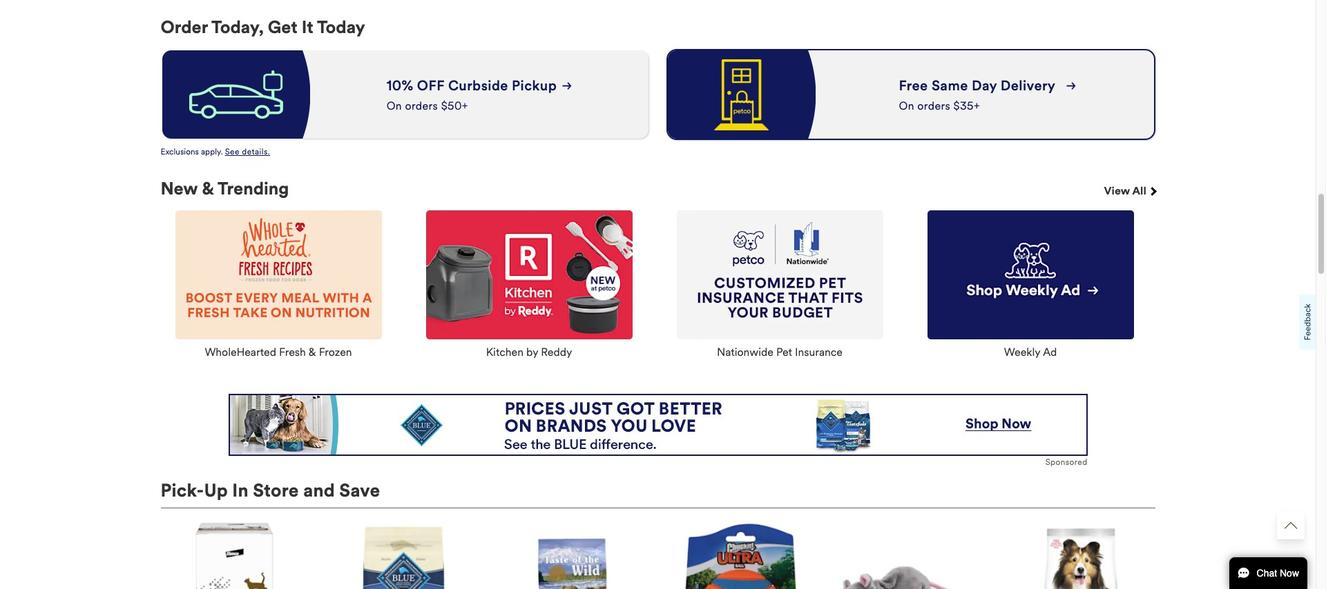 Task type: vqa. For each thing, say whether or not it's contained in the screenshot.
the rightmost READ MORE link
no



Task type: describe. For each thing, give the bounding box(es) containing it.
pick-up in store and save
[[161, 480, 380, 502]]

all
[[1133, 185, 1147, 198]]

see
[[225, 147, 240, 157]]

save
[[339, 480, 380, 502]]

wholehearted
[[204, 346, 276, 359]]

kitchen by reddy link
[[486, 340, 572, 361]]

in
[[232, 480, 249, 502]]

styled arrow button link
[[1277, 513, 1305, 540]]

reddy
[[541, 346, 572, 359]]

apply.
[[201, 147, 223, 157]]

sponsored
[[1046, 458, 1088, 467]]

weekly ad link
[[1004, 340, 1057, 361]]

free same day delivery link
[[899, 77, 1061, 94]]

fresh
[[279, 346, 306, 359]]

delivery
[[1001, 77, 1056, 94]]

order
[[161, 17, 208, 38]]

exclusions apply. see details.
[[161, 147, 270, 157]]

nationwide pet insurance link
[[717, 340, 843, 361]]

$50+
[[441, 99, 468, 112]]

store
[[253, 480, 299, 502]]

day
[[972, 77, 997, 94]]

pet
[[776, 346, 792, 359]]

& inside 'link'
[[308, 346, 316, 359]]

curbside
[[448, 77, 508, 94]]

$35+
[[954, 99, 980, 112]]

kitchen
[[486, 346, 523, 359]]

today,
[[211, 17, 264, 38]]

nationwide
[[717, 346, 773, 359]]

exclusions
[[161, 147, 199, 157]]

ad
[[1043, 346, 1057, 359]]

pick-
[[161, 480, 204, 502]]

nationwide pet insurance
[[717, 346, 843, 359]]

frozen
[[319, 346, 352, 359]]

10%
[[387, 77, 417, 94]]

free same day delivery
[[899, 77, 1056, 94]]

on for free same day delivery
[[899, 99, 915, 112]]

new & trending
[[161, 178, 289, 200]]



Task type: locate. For each thing, give the bounding box(es) containing it.
free
[[899, 77, 928, 94]]

view
[[1104, 185, 1130, 198]]

new
[[161, 178, 198, 200]]

& right new
[[202, 178, 214, 200]]

curbside pickup
[[445, 77, 557, 94]]

&
[[202, 178, 214, 200], [308, 346, 316, 359]]

weekly
[[1004, 346, 1040, 359]]

1 orders from the left
[[405, 99, 438, 112]]

see details. link
[[225, 147, 276, 157]]

weekly ad
[[1004, 346, 1057, 359]]

orders for 10%
[[405, 99, 438, 112]]

on
[[387, 99, 402, 112], [899, 99, 915, 112]]

on down 10%
[[387, 99, 402, 112]]

get
[[268, 17, 298, 38]]

order today, get it today
[[161, 17, 365, 38]]

insurance
[[795, 346, 843, 359]]

orders down "same" on the right of the page
[[918, 99, 951, 112]]

it
[[302, 17, 313, 38]]

on orders $50+
[[387, 99, 468, 112]]

by
[[526, 346, 538, 359]]

kitchen by reddy
[[486, 346, 572, 359]]

1 on from the left
[[387, 99, 402, 112]]

0 horizontal spatial &
[[202, 178, 214, 200]]

pickup
[[512, 77, 557, 94]]

on down free
[[899, 99, 915, 112]]

1 horizontal spatial &
[[308, 346, 316, 359]]

wholehearted fresh & frozen link
[[204, 340, 352, 361]]

and
[[303, 480, 335, 502]]

2 orders from the left
[[918, 99, 951, 112]]

orders for free same day delivery
[[918, 99, 951, 112]]

sponsored link
[[228, 394, 1088, 469]]

up
[[204, 480, 228, 502]]

0 horizontal spatial orders
[[405, 99, 438, 112]]

1 horizontal spatial on
[[899, 99, 915, 112]]

wholehearted fresh & frozen
[[204, 346, 352, 359]]

on orders $35+
[[899, 99, 980, 112]]

scroll to top image
[[1285, 520, 1297, 533]]

view all link
[[1104, 179, 1155, 211]]

1 vertical spatial &
[[308, 346, 316, 359]]

today
[[317, 17, 365, 38]]

orders down 10%
[[405, 99, 438, 112]]

& right fresh
[[308, 346, 316, 359]]

2 on from the left
[[899, 99, 915, 112]]

same
[[932, 77, 968, 94]]

view all
[[1104, 185, 1149, 198]]

on for 10%
[[387, 99, 402, 112]]

trending
[[218, 178, 289, 200]]

orders
[[405, 99, 438, 112], [918, 99, 951, 112]]

0 vertical spatial &
[[202, 178, 214, 200]]

details.
[[242, 147, 270, 157]]

0 horizontal spatial on
[[387, 99, 402, 112]]

1 horizontal spatial orders
[[918, 99, 951, 112]]



